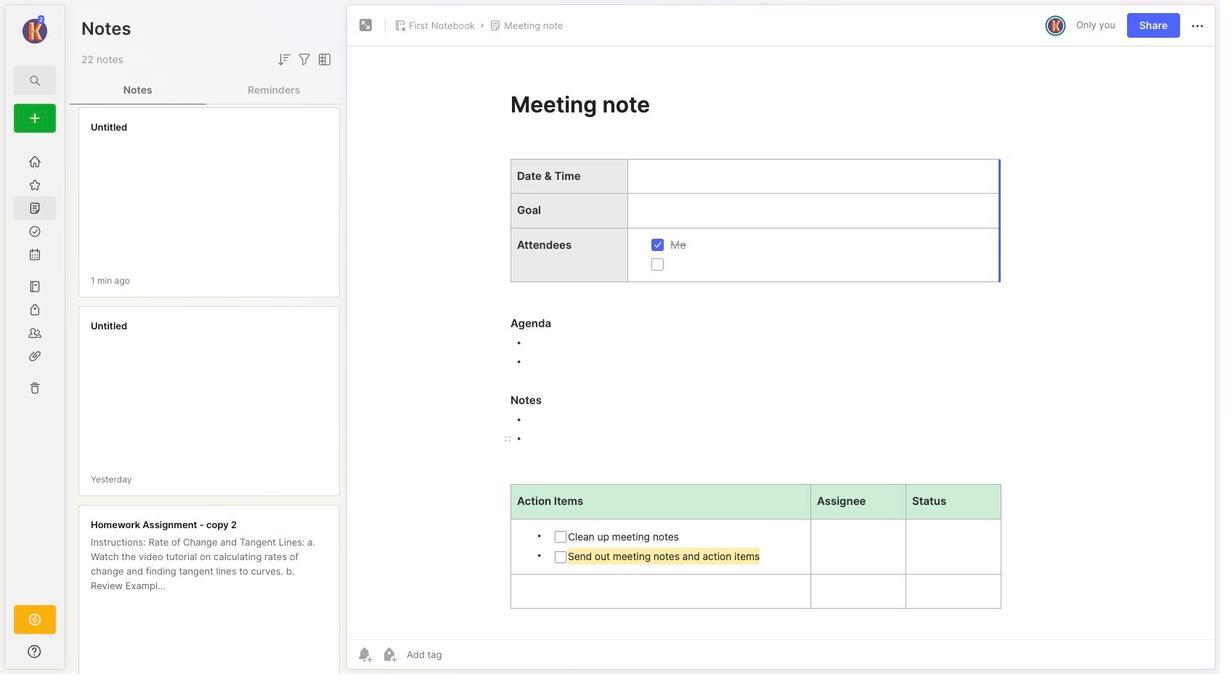 Task type: describe. For each thing, give the bounding box(es) containing it.
Account field
[[5, 14, 65, 46]]

more actions image
[[1189, 17, 1206, 35]]

Sort options field
[[275, 51, 293, 68]]

WHAT'S NEW field
[[5, 641, 65, 664]]

add filters image
[[296, 51, 313, 68]]

click to expand image
[[64, 648, 74, 665]]

edit search image
[[26, 72, 44, 89]]

add tag image
[[381, 646, 398, 664]]



Task type: vqa. For each thing, say whether or not it's contained in the screenshot.
Kendall Parks avatar
yes



Task type: locate. For each thing, give the bounding box(es) containing it.
upgrade image
[[26, 611, 44, 629]]

Add filters field
[[296, 51, 313, 68]]

note window element
[[346, 4, 1216, 674]]

tab list
[[70, 76, 342, 105]]

More actions field
[[1189, 16, 1206, 35]]

View options field
[[313, 51, 333, 68]]

main element
[[0, 0, 70, 675]]

Note Editor text field
[[347, 46, 1215, 640]]

tree
[[5, 142, 65, 593]]

expand note image
[[357, 17, 375, 34]]

Add tag field
[[405, 648, 515, 662]]

kendall parks avatar image
[[1048, 18, 1063, 33]]

home image
[[28, 155, 42, 169]]

add a reminder image
[[356, 646, 373, 664]]

tree inside main element
[[5, 142, 65, 593]]



